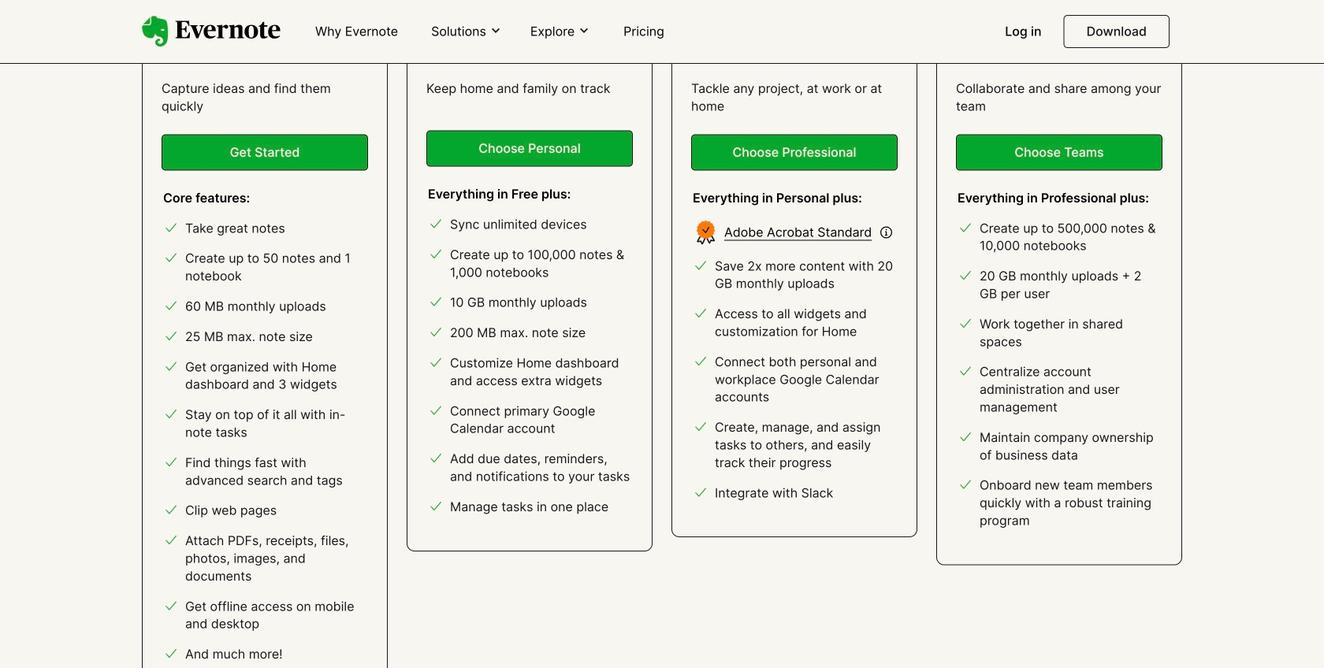 Task type: vqa. For each thing, say whether or not it's contained in the screenshot.
Maintain
no



Task type: describe. For each thing, give the bounding box(es) containing it.
evernote logo image
[[142, 16, 281, 47]]



